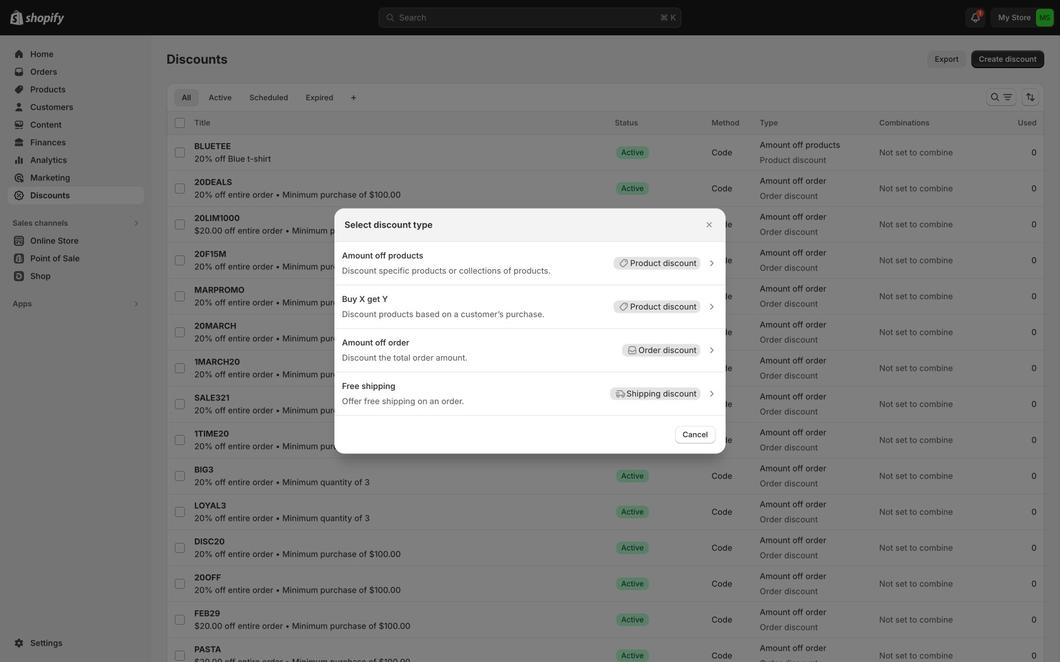 Task type: locate. For each thing, give the bounding box(es) containing it.
dialog
[[0, 209, 1060, 454]]

tab list
[[172, 88, 344, 107]]

shopify image
[[25, 12, 64, 25]]



Task type: vqa. For each thing, say whether or not it's contained in the screenshot.
Shopify 'image'
yes



